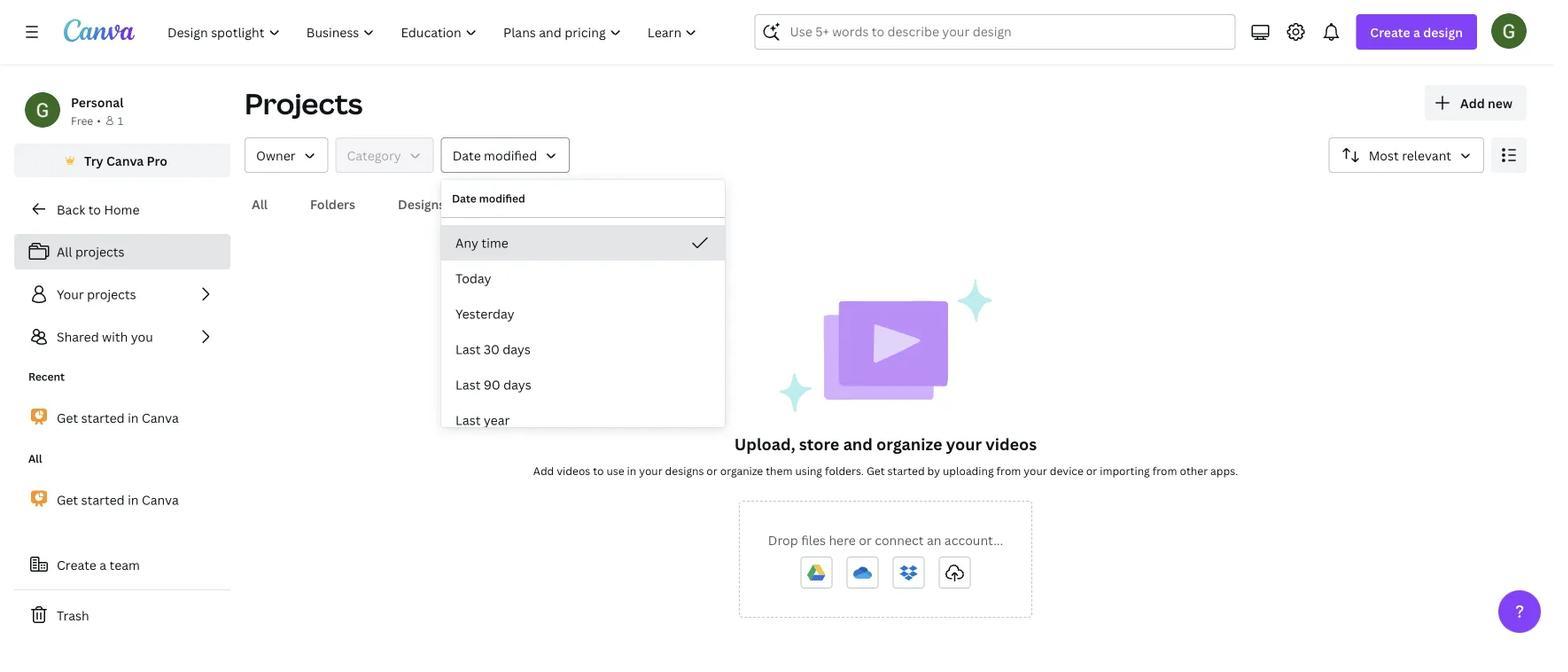 Task type: locate. For each thing, give the bounding box(es) containing it.
add down the last year option at the left
[[533, 463, 554, 478]]

modified down date modified button
[[479, 191, 525, 206]]

1 get started in canva from the top
[[57, 409, 179, 426]]

Search search field
[[790, 15, 1200, 49]]

0 vertical spatial a
[[1414, 23, 1421, 40]]

projects down back to home at left
[[75, 243, 125, 260]]

create inside button
[[57, 556, 96, 573]]

1 vertical spatial all
[[57, 243, 72, 260]]

0 vertical spatial last
[[456, 341, 481, 358]]

all down recent
[[28, 451, 42, 466]]

designs button
[[391, 187, 452, 221]]

days for last 30 days
[[503, 341, 531, 358]]

upload,
[[735, 433, 796, 455]]

all
[[252, 195, 268, 212], [57, 243, 72, 260], [28, 451, 42, 466]]

last 30 days
[[456, 341, 531, 358]]

date modified inside button
[[453, 147, 537, 164]]

a
[[1414, 23, 1421, 40], [100, 556, 106, 573]]

from right the uploading
[[997, 463, 1021, 478]]

date up "images" button on the top left of the page
[[453, 147, 481, 164]]

1 vertical spatial date
[[452, 191, 477, 206]]

date right the designs
[[452, 191, 477, 206]]

get started in canva link up create a team button in the bottom left of the page
[[14, 481, 230, 519]]

list box
[[441, 225, 725, 438]]

any time button
[[441, 225, 725, 261]]

a left team
[[100, 556, 106, 573]]

create inside dropdown button
[[1371, 23, 1411, 40]]

2 last from the top
[[456, 376, 481, 393]]

your left 'device'
[[1024, 463, 1047, 478]]

all for all button
[[252, 195, 268, 212]]

date modified
[[453, 147, 537, 164], [452, 191, 525, 206]]

1 horizontal spatial all
[[57, 243, 72, 260]]

projects
[[75, 243, 125, 260], [87, 286, 136, 303]]

1 horizontal spatial or
[[859, 531, 872, 548]]

or right 'device'
[[1086, 463, 1097, 478]]

free •
[[71, 113, 101, 128]]

create left design
[[1371, 23, 1411, 40]]

organize down upload, on the bottom of the page
[[720, 463, 763, 478]]

most
[[1369, 147, 1399, 164]]

modified up images
[[484, 147, 537, 164]]

last
[[456, 341, 481, 358], [456, 376, 481, 393], [456, 412, 481, 429]]

0 vertical spatial videos
[[986, 433, 1037, 455]]

importing
[[1100, 463, 1150, 478]]

0 vertical spatial days
[[503, 341, 531, 358]]

1 horizontal spatial from
[[1153, 463, 1178, 478]]

2 from from the left
[[1153, 463, 1178, 478]]

store
[[799, 433, 840, 455]]

1
[[118, 113, 123, 128]]

in inside upload, store and organize your videos add videos to use in your designs or organize them using folders. get started by uploading from your device or importing from other apps.
[[627, 463, 637, 478]]

create left team
[[57, 556, 96, 573]]

to left use
[[593, 463, 604, 478]]

all for all projects
[[57, 243, 72, 260]]

0 vertical spatial all
[[252, 195, 268, 212]]

0 horizontal spatial all
[[28, 451, 42, 466]]

from
[[997, 463, 1021, 478], [1153, 463, 1178, 478]]

device
[[1050, 463, 1084, 478]]

yesterday
[[456, 305, 515, 322]]

images button
[[481, 187, 538, 221]]

projects right your
[[87, 286, 136, 303]]

0 horizontal spatial or
[[707, 463, 718, 478]]

0 vertical spatial organize
[[877, 433, 943, 455]]

to right back
[[88, 201, 101, 218]]

2 horizontal spatial all
[[252, 195, 268, 212]]

list
[[14, 234, 230, 355]]

in up team
[[128, 491, 139, 508]]

started down shared with you
[[81, 409, 125, 426]]

0 vertical spatial create
[[1371, 23, 1411, 40]]

date modified up time
[[452, 191, 525, 206]]

add left the new
[[1461, 94, 1485, 111]]

0 horizontal spatial videos
[[557, 463, 591, 478]]

get started in canva up create a team button in the bottom left of the page
[[57, 491, 179, 508]]

3 last from the top
[[456, 412, 481, 429]]

started inside upload, store and organize your videos add videos to use in your designs or organize them using folders. get started by uploading from your device or importing from other apps.
[[888, 463, 925, 478]]

30
[[484, 341, 500, 358]]

0 vertical spatial date modified
[[453, 147, 537, 164]]

last left year
[[456, 412, 481, 429]]

canva right try
[[106, 152, 144, 169]]

or
[[707, 463, 718, 478], [1086, 463, 1097, 478], [859, 531, 872, 548]]

account...
[[945, 531, 1003, 548]]

0 horizontal spatial to
[[88, 201, 101, 218]]

0 vertical spatial date
[[453, 147, 481, 164]]

a left design
[[1414, 23, 1421, 40]]

any
[[456, 234, 479, 251]]

get started in canva
[[57, 409, 179, 426], [57, 491, 179, 508]]

other
[[1180, 463, 1208, 478]]

time
[[482, 234, 509, 251]]

shared
[[57, 328, 99, 345]]

folders.
[[825, 463, 864, 478]]

days for last 90 days
[[504, 376, 532, 393]]

0 horizontal spatial create
[[57, 556, 96, 573]]

design
[[1424, 23, 1463, 40]]

0 vertical spatial get started in canva link
[[14, 399, 230, 437]]

create a team
[[57, 556, 140, 573]]

1 vertical spatial get started in canva link
[[14, 481, 230, 519]]

personal
[[71, 94, 124, 110]]

get inside upload, store and organize your videos add videos to use in your designs or organize them using folders. get started by uploading from your device or importing from other apps.
[[867, 463, 885, 478]]

0 horizontal spatial from
[[997, 463, 1021, 478]]

get down recent
[[57, 409, 78, 426]]

1 vertical spatial get
[[867, 463, 885, 478]]

1 horizontal spatial organize
[[877, 433, 943, 455]]

1 vertical spatial a
[[100, 556, 106, 573]]

canva down you
[[142, 409, 179, 426]]

in down you
[[128, 409, 139, 426]]

back
[[57, 201, 85, 218]]

date inside button
[[453, 147, 481, 164]]

1 horizontal spatial create
[[1371, 23, 1411, 40]]

1 horizontal spatial a
[[1414, 23, 1421, 40]]

projects inside all projects link
[[75, 243, 125, 260]]

0 vertical spatial projects
[[75, 243, 125, 260]]

projects
[[245, 84, 363, 123]]

canva up create a team button in the bottom left of the page
[[142, 491, 179, 508]]

0 horizontal spatial organize
[[720, 463, 763, 478]]

get started in canva link down shared with you link
[[14, 399, 230, 437]]

any time option
[[441, 225, 725, 261]]

2 vertical spatial canva
[[142, 491, 179, 508]]

None search field
[[755, 14, 1236, 50]]

in right use
[[627, 463, 637, 478]]

2 vertical spatial last
[[456, 412, 481, 429]]

try
[[84, 152, 103, 169]]

to
[[88, 201, 101, 218], [593, 463, 604, 478]]

an
[[927, 531, 942, 548]]

shared with you
[[57, 328, 153, 345]]

1 vertical spatial to
[[593, 463, 604, 478]]

days right 30
[[503, 341, 531, 358]]

all down owner
[[252, 195, 268, 212]]

gary orlando image
[[1492, 13, 1527, 49]]

your left 'designs'
[[639, 463, 663, 478]]

get right folders.
[[867, 463, 885, 478]]

today
[[456, 270, 491, 287]]

2 vertical spatial started
[[81, 491, 125, 508]]

date modified up "images" button on the top left of the page
[[453, 147, 537, 164]]

shared with you link
[[14, 319, 230, 355]]

get up the create a team
[[57, 491, 78, 508]]

a for design
[[1414, 23, 1421, 40]]

organize up by
[[877, 433, 943, 455]]

1 vertical spatial date modified
[[452, 191, 525, 206]]

0 vertical spatial to
[[88, 201, 101, 218]]

use
[[607, 463, 625, 478]]

modified
[[484, 147, 537, 164], [479, 191, 525, 206]]

2 vertical spatial all
[[28, 451, 42, 466]]

videos
[[986, 433, 1037, 455], [557, 463, 591, 478]]

1 vertical spatial add
[[533, 463, 554, 478]]

last left 30
[[456, 341, 481, 358]]

using
[[795, 463, 823, 478]]

0 vertical spatial get started in canva
[[57, 409, 179, 426]]

started left by
[[888, 463, 925, 478]]

0 vertical spatial modified
[[484, 147, 537, 164]]

1 vertical spatial create
[[57, 556, 96, 573]]

from left other
[[1153, 463, 1178, 478]]

team
[[109, 556, 140, 573]]

a inside dropdown button
[[1414, 23, 1421, 40]]

today button
[[441, 261, 725, 296]]

1 vertical spatial days
[[504, 376, 532, 393]]

date
[[453, 147, 481, 164], [452, 191, 477, 206]]

90
[[484, 376, 501, 393]]

all inside button
[[252, 195, 268, 212]]

get started in canva down with
[[57, 409, 179, 426]]

add new button
[[1425, 85, 1527, 121]]

organize
[[877, 433, 943, 455], [720, 463, 763, 478]]

1 vertical spatial projects
[[87, 286, 136, 303]]

get started in canva link
[[14, 399, 230, 437], [14, 481, 230, 519]]

0 vertical spatial canva
[[106, 152, 144, 169]]

all up your
[[57, 243, 72, 260]]

projects inside your projects link
[[87, 286, 136, 303]]

them
[[766, 463, 793, 478]]

today option
[[441, 261, 725, 296]]

your
[[946, 433, 982, 455], [639, 463, 663, 478], [1024, 463, 1047, 478]]

or right here
[[859, 531, 872, 548]]

1 last from the top
[[456, 341, 481, 358]]

•
[[97, 113, 101, 128]]

your up the uploading
[[946, 433, 982, 455]]

here
[[829, 531, 856, 548]]

1 vertical spatial in
[[627, 463, 637, 478]]

back to home link
[[14, 191, 230, 227]]

2 vertical spatial get
[[57, 491, 78, 508]]

relevant
[[1402, 147, 1452, 164]]

top level navigation element
[[156, 14, 712, 50]]

drop files here or connect an account...
[[768, 531, 1003, 548]]

home
[[104, 201, 140, 218]]

1 vertical spatial last
[[456, 376, 481, 393]]

days right the 90 at the left bottom
[[504, 376, 532, 393]]

1 date from the top
[[453, 147, 481, 164]]

a inside button
[[100, 556, 106, 573]]

videos up the uploading
[[986, 433, 1037, 455]]

add new
[[1461, 94, 1513, 111]]

1 horizontal spatial to
[[593, 463, 604, 478]]

1 vertical spatial get started in canva
[[57, 491, 179, 508]]

trash link
[[14, 597, 230, 633]]

0 vertical spatial add
[[1461, 94, 1485, 111]]

0 horizontal spatial add
[[533, 463, 554, 478]]

0 horizontal spatial your
[[639, 463, 663, 478]]

started up the create a team
[[81, 491, 125, 508]]

1 vertical spatial videos
[[557, 463, 591, 478]]

get
[[57, 409, 78, 426], [867, 463, 885, 478], [57, 491, 78, 508]]

1 vertical spatial started
[[888, 463, 925, 478]]

files
[[801, 531, 826, 548]]

all projects
[[57, 243, 125, 260]]

started
[[81, 409, 125, 426], [888, 463, 925, 478], [81, 491, 125, 508]]

videos left use
[[557, 463, 591, 478]]

0 horizontal spatial a
[[100, 556, 106, 573]]

last inside button
[[456, 412, 481, 429]]

Sort by button
[[1329, 137, 1485, 173]]

canva
[[106, 152, 144, 169], [142, 409, 179, 426], [142, 491, 179, 508]]

or right 'designs'
[[707, 463, 718, 478]]

1 date modified from the top
[[453, 147, 537, 164]]

1 horizontal spatial add
[[1461, 94, 1485, 111]]

1 vertical spatial modified
[[479, 191, 525, 206]]

last left the 90 at the left bottom
[[456, 376, 481, 393]]

create
[[1371, 23, 1411, 40], [57, 556, 96, 573]]



Task type: vqa. For each thing, say whether or not it's contained in the screenshot.
Any time
yes



Task type: describe. For each thing, give the bounding box(es) containing it.
apps.
[[1211, 463, 1238, 478]]

a for team
[[100, 556, 106, 573]]

last 30 days option
[[441, 331, 725, 367]]

designs
[[398, 195, 445, 212]]

projects for all projects
[[75, 243, 125, 260]]

yesterday option
[[441, 296, 725, 331]]

year
[[484, 412, 510, 429]]

your
[[57, 286, 84, 303]]

yesterday button
[[441, 296, 725, 331]]

create a design
[[1371, 23, 1463, 40]]

create for create a design
[[1371, 23, 1411, 40]]

Category button
[[335, 137, 434, 173]]

1 vertical spatial canva
[[142, 409, 179, 426]]

images
[[488, 195, 530, 212]]

2 get started in canva from the top
[[57, 491, 179, 508]]

last 30 days button
[[441, 331, 725, 367]]

1 horizontal spatial your
[[946, 433, 982, 455]]

modified inside date modified button
[[484, 147, 537, 164]]

last for last 90 days
[[456, 376, 481, 393]]

2 get started in canva link from the top
[[14, 481, 230, 519]]

pro
[[147, 152, 167, 169]]

you
[[131, 328, 153, 345]]

folders button
[[303, 187, 363, 221]]

by
[[928, 463, 940, 478]]

last for last year
[[456, 412, 481, 429]]

add inside upload, store and organize your videos add videos to use in your designs or organize them using folders. get started by uploading from your device or importing from other apps.
[[533, 463, 554, 478]]

last 90 days
[[456, 376, 532, 393]]

free
[[71, 113, 93, 128]]

1 vertical spatial organize
[[720, 463, 763, 478]]

1 get started in canva link from the top
[[14, 399, 230, 437]]

2 date modified from the top
[[452, 191, 525, 206]]

list box containing any time
[[441, 225, 725, 438]]

try canva pro
[[84, 152, 167, 169]]

create a team button
[[14, 547, 230, 582]]

create for create a team
[[57, 556, 96, 573]]

owner
[[256, 147, 296, 164]]

0 vertical spatial in
[[128, 409, 139, 426]]

projects for your projects
[[87, 286, 136, 303]]

last for last 30 days
[[456, 341, 481, 358]]

canva inside "button"
[[106, 152, 144, 169]]

add inside dropdown button
[[1461, 94, 1485, 111]]

0 vertical spatial started
[[81, 409, 125, 426]]

back to home
[[57, 201, 140, 218]]

drop
[[768, 531, 798, 548]]

recent
[[28, 369, 65, 384]]

and
[[843, 433, 873, 455]]

1 from from the left
[[997, 463, 1021, 478]]

last 90 days button
[[441, 367, 725, 402]]

last year button
[[441, 402, 725, 438]]

new
[[1488, 94, 1513, 111]]

list containing all projects
[[14, 234, 230, 355]]

most relevant
[[1369, 147, 1452, 164]]

upload, store and organize your videos add videos to use in your designs or organize them using folders. get started by uploading from your device or importing from other apps.
[[533, 433, 1238, 478]]

your projects link
[[14, 277, 230, 312]]

designs
[[665, 463, 704, 478]]

to inside upload, store and organize your videos add videos to use in your designs or organize them using folders. get started by uploading from your device or importing from other apps.
[[593, 463, 604, 478]]

1 horizontal spatial videos
[[986, 433, 1037, 455]]

connect
[[875, 531, 924, 548]]

trash
[[57, 607, 89, 624]]

uploading
[[943, 463, 994, 478]]

all projects link
[[14, 234, 230, 269]]

your projects
[[57, 286, 136, 303]]

2 date from the top
[[452, 191, 477, 206]]

try canva pro button
[[14, 144, 230, 177]]

2 vertical spatial in
[[128, 491, 139, 508]]

with
[[102, 328, 128, 345]]

Date modified button
[[441, 137, 570, 173]]

Owner button
[[245, 137, 328, 173]]

0 vertical spatial get
[[57, 409, 78, 426]]

2 horizontal spatial or
[[1086, 463, 1097, 478]]

folders
[[310, 195, 355, 212]]

2 horizontal spatial your
[[1024, 463, 1047, 478]]

category
[[347, 147, 401, 164]]

last 90 days option
[[441, 367, 725, 402]]

all button
[[245, 187, 275, 221]]

create a design button
[[1356, 14, 1478, 50]]

last year
[[456, 412, 510, 429]]

last year option
[[441, 402, 725, 438]]

any time
[[456, 234, 509, 251]]



